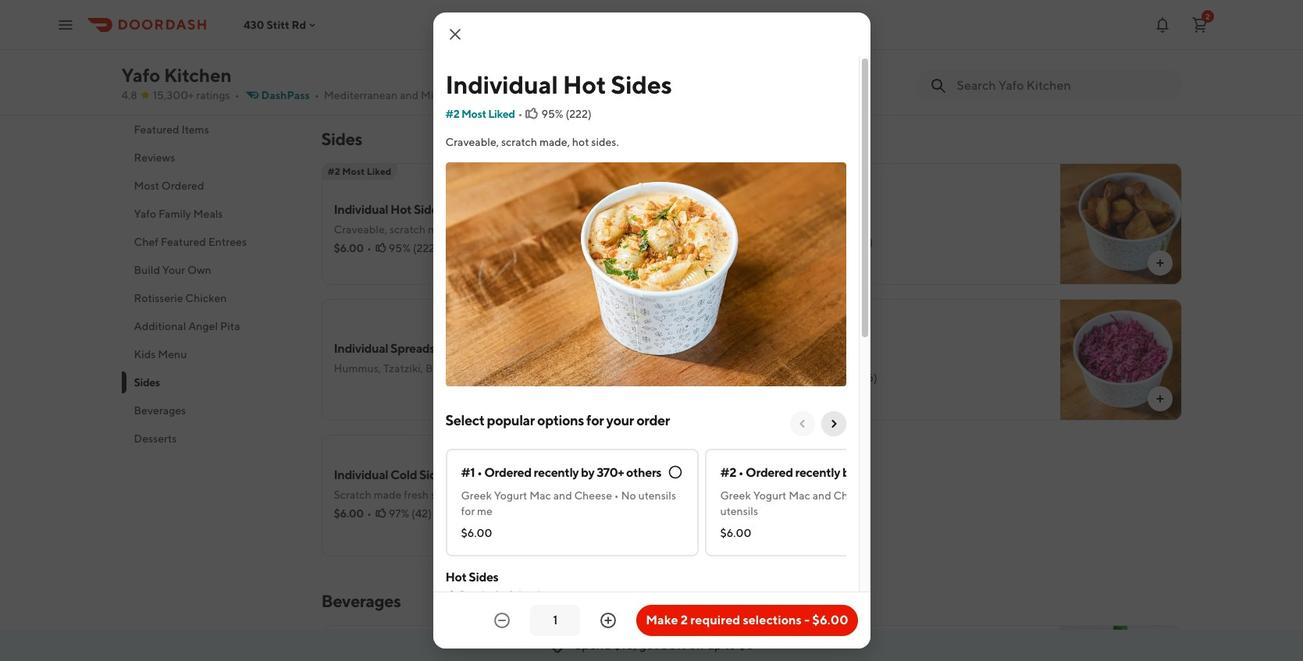 Task type: locate. For each thing, give the bounding box(es) containing it.
yafo inside button
[[134, 208, 156, 220]]

0 vertical spatial $6.00 •
[[334, 242, 372, 255]]

1 horizontal spatial add item to cart image
[[1154, 257, 1167, 270]]

where
[[416, 27, 447, 39]]

0 vertical spatial add item to cart image
[[1154, 393, 1167, 405]]

by
[[581, 466, 595, 481], [843, 466, 856, 481]]

individual hot sides dialog
[[433, 12, 958, 662]]

feeds
[[771, 217, 801, 230], [771, 353, 801, 366]]

featured up reviews
[[134, 123, 179, 136]]

(222) inside individual hot sides dialog
[[566, 108, 592, 120]]

mac inside greek yogurt mac and cheese • yes i need utensils
[[789, 490, 811, 503]]

0 vertical spatial 3-
[[803, 217, 814, 230]]

add item to cart image for feeds 3-4 guests
[[1154, 257, 1167, 270]]

(222) down 3.4
[[566, 108, 592, 120]]

cheese down 190+
[[834, 490, 872, 503]]

liked inside individual hot sides dialog
[[488, 108, 515, 120]]

• inside greek yogurt mac and cheese • no utensils for me
[[615, 490, 619, 503]]

1 4 from the top
[[814, 217, 820, 230]]

(16)
[[860, 372, 878, 384]]

2 guests from the top
[[823, 353, 855, 366]]

$12.00 down family hot sides feeds 3-4 guests at the top of the page
[[771, 236, 804, 248]]

4 for hot
[[814, 217, 820, 230]]

1 $12.00 • from the top
[[771, 236, 812, 248]]

add item to cart image
[[1154, 393, 1167, 405], [718, 529, 730, 541]]

1 feeds from the top
[[771, 217, 801, 230]]

by for 190+
[[843, 466, 856, 481]]

95% down 'food'
[[542, 108, 564, 120]]

decrease quantity by 1 image
[[493, 612, 512, 630]]

0 vertical spatial #2 most liked
[[446, 108, 515, 120]]

100% (16)
[[829, 372, 878, 384]]

1
[[537, 589, 541, 601]]

made, inside individual hot sides dialog
[[540, 136, 570, 148]]

build your own button
[[121, 256, 303, 284]]

utensils inside greek yogurt mac and cheese • no utensils for me
[[639, 490, 677, 503]]

liked down street on the left
[[488, 108, 515, 120]]

kids menu button
[[121, 341, 303, 369]]

0 horizontal spatial mac
[[530, 490, 551, 503]]

family hot sides image
[[1060, 163, 1182, 285]]

Current quantity is 1 number field
[[540, 612, 571, 630]]

yafo family meals
[[134, 208, 223, 220]]

ordered for #2 • ordered recently by 190+ others
[[746, 466, 793, 481]]

0 horizontal spatial yogurt
[[494, 490, 528, 503]]

select popular options for your order
[[446, 413, 670, 429]]

92% (64)
[[385, 45, 429, 58]]

individual hot sides image
[[624, 163, 746, 285]]

1 others from the left
[[627, 466, 662, 481]]

sides
[[611, 70, 672, 99], [321, 129, 362, 149], [833, 196, 862, 211], [414, 202, 444, 217], [838, 332, 868, 347], [134, 377, 160, 389], [419, 468, 449, 483], [469, 570, 499, 585]]

$12.00 down family cold sides feeds 3-4 guests at the bottom right
[[771, 372, 804, 384]]

0 horizontal spatial add item to cart image
[[718, 529, 730, 541]]

for left "me" at the bottom
[[461, 506, 475, 518]]

0 horizontal spatial utensils
[[639, 490, 677, 503]]

0 horizontal spatial beverages
[[134, 405, 186, 417]]

1 by from the left
[[581, 466, 595, 481]]

(222)
[[566, 108, 592, 120], [413, 242, 439, 255]]

0 horizontal spatial add item to cart image
[[718, 257, 730, 270]]

guests for cold
[[823, 353, 855, 366]]

0 horizontal spatial made,
[[428, 223, 459, 236]]

0 horizontal spatial sides.
[[431, 489, 459, 502]]

1 vertical spatial 95% (222)
[[389, 242, 439, 255]]

$6.00 • down scratch
[[334, 508, 372, 520]]

tzatziki,
[[384, 362, 424, 375]]

2 $12.00 • from the top
[[771, 372, 812, 384]]

by left 370+
[[581, 466, 595, 481]]

for inside greek yogurt mac and cheese • no utensils for me
[[461, 506, 475, 518]]

yafo up 4.8
[[121, 64, 160, 86]]

cold inside family cold sides feeds 3-4 guests
[[809, 332, 836, 347]]

1 vertical spatial #2
[[328, 166, 340, 177]]

family for family cold sides
[[771, 332, 807, 347]]

hot inside individual hot sides craveable, scratch made, hot sides.
[[461, 223, 478, 236]]

•
[[363, 45, 368, 58], [235, 89, 239, 102], [315, 89, 319, 102], [563, 89, 568, 102], [518, 108, 523, 120], [807, 236, 812, 248], [367, 242, 372, 255], [807, 372, 812, 384], [477, 466, 482, 481], [739, 466, 744, 481], [615, 490, 619, 503], [874, 490, 879, 503], [367, 508, 372, 520], [501, 589, 505, 601]]

0 vertical spatial for
[[587, 413, 604, 429]]

1 horizontal spatial 2
[[1206, 11, 1211, 21]]

next image
[[828, 418, 840, 431]]

hot
[[563, 70, 606, 99], [809, 196, 830, 211], [391, 202, 412, 217], [446, 570, 467, 585]]

ordered up greek yogurt mac and cheese • yes i need utensils
[[746, 466, 793, 481]]

1 horizontal spatial 95% (222)
[[542, 108, 592, 120]]

2 others from the left
[[888, 466, 923, 481]]

yafo for yafo kitchen
[[121, 64, 160, 86]]

most
[[462, 108, 486, 120], [342, 166, 365, 177], [134, 180, 159, 192]]

2 3- from the top
[[803, 353, 814, 366]]

to
[[725, 638, 737, 653]]

family inside family cold sides feeds 3-4 guests
[[771, 332, 807, 347]]

and down #1 • ordered recently by 370+ others
[[554, 490, 572, 503]]

#2 most liked down eastern
[[446, 108, 515, 120]]

0 horizontal spatial 2
[[681, 613, 688, 628]]

hot inside individual hot sides craveable, scratch made, hot sides.
[[391, 202, 412, 217]]

0 horizontal spatial most
[[134, 180, 159, 192]]

scratch inside individual hot sides dialog
[[501, 136, 538, 148]]

0 horizontal spatial cold
[[391, 468, 417, 483]]

2 by from the left
[[843, 466, 856, 481]]

yogurt inside greek yogurt mac and cheese • yes i need utensils
[[754, 490, 787, 503]]

select left popular
[[446, 413, 485, 429]]

cheese inside greek yogurt mac and cheese • yes i need utensils
[[834, 490, 872, 503]]

me
[[477, 506, 493, 518]]

$15,
[[614, 638, 637, 653]]

#2 most liked inside individual hot sides dialog
[[446, 108, 515, 120]]

0 vertical spatial craveable,
[[446, 136, 499, 148]]

2 vertical spatial sides.
[[431, 489, 459, 502]]

1 vertical spatial sides.
[[480, 223, 507, 236]]

1 3- from the top
[[803, 217, 814, 230]]

1 horizontal spatial 95%
[[542, 108, 564, 120]]

mediterranean and middle eastern street food • 3.4 mi
[[324, 89, 604, 102]]

4
[[814, 217, 820, 230], [814, 353, 820, 366]]

yogurt down #2 • ordered recently by 190+ others
[[754, 490, 787, 503]]

0 vertical spatial #2
[[446, 108, 460, 120]]

1 horizontal spatial (222)
[[566, 108, 592, 120]]

(42)
[[412, 508, 432, 520]]

others up no
[[627, 466, 662, 481]]

beverages inside button
[[134, 405, 186, 417]]

1 horizontal spatial sides.
[[480, 223, 507, 236]]

1 $6.00 • from the top
[[334, 242, 372, 255]]

1 horizontal spatial mac
[[789, 490, 811, 503]]

select
[[446, 413, 485, 429], [508, 589, 535, 601]]

yafo up chef
[[134, 208, 156, 220]]

add item to cart image
[[718, 257, 730, 270], [1154, 257, 1167, 270]]

ratings
[[196, 89, 230, 102]]

made,
[[540, 136, 570, 148], [428, 223, 459, 236]]

ordered right #1 on the left bottom
[[485, 466, 532, 481]]

1 vertical spatial utensils
[[721, 506, 759, 518]]

hot inside family hot sides feeds 3-4 guests
[[809, 196, 830, 211]]

1 vertical spatial for
[[461, 506, 475, 518]]

95% (222) down 3.4
[[542, 108, 592, 120]]

0 vertical spatial scratch
[[501, 136, 538, 148]]

greek inside greek yogurt mac and cheese • yes i need utensils
[[721, 490, 751, 503]]

guests up 98%
[[823, 217, 855, 230]]

beverages
[[134, 405, 186, 417], [321, 591, 401, 612]]

1 vertical spatial guests
[[823, 353, 855, 366]]

95%
[[542, 108, 564, 120], [389, 242, 411, 255]]

mac for me
[[530, 490, 551, 503]]

2 4 from the top
[[814, 353, 820, 366]]

and inside greek yogurt mac and cheese • no utensils for me
[[554, 490, 572, 503]]

1 horizontal spatial beverages
[[321, 591, 401, 612]]

1 recently from the left
[[534, 466, 579, 481]]

2 horizontal spatial most
[[462, 108, 486, 120]]

1 vertical spatial beverages
[[321, 591, 401, 612]]

1 mac from the left
[[530, 490, 551, 503]]

cheese down 370+
[[575, 490, 612, 503]]

close individual hot sides image
[[446, 25, 464, 44]]

cold up fresh
[[391, 468, 417, 483]]

2 mac from the left
[[789, 490, 811, 503]]

0 horizontal spatial for
[[461, 506, 475, 518]]

guests
[[823, 217, 855, 230], [823, 353, 855, 366]]

feeds inside family cold sides feeds 3-4 guests
[[771, 353, 801, 366]]

yogurt for me
[[494, 490, 528, 503]]

0 horizontal spatial 95%
[[389, 242, 411, 255]]

(222) down individual hot sides craveable, scratch made, hot sides.
[[413, 242, 439, 255]]

1 cheese from the left
[[575, 490, 612, 503]]

individual cold sides image
[[624, 435, 746, 557]]

sides. inside individual hot sides craveable, scratch made, hot sides.
[[480, 223, 507, 236]]

$12.00 • down family cold sides feeds 3-4 guests at the bottom right
[[771, 372, 812, 384]]

$12.00
[[771, 236, 804, 248], [771, 372, 804, 384]]

guests up 100%
[[823, 353, 855, 366]]

2 vertical spatial most
[[134, 180, 159, 192]]

kid
[[334, 27, 351, 39]]

cheese inside greek yogurt mac and cheese • no utensils for me
[[575, 490, 612, 503]]

kids
[[134, 348, 156, 361]]

individual inside dialog
[[446, 70, 558, 99]]

guests inside family hot sides feeds 3-4 guests
[[823, 217, 855, 230]]

0 vertical spatial 95% (222)
[[542, 108, 592, 120]]

1 horizontal spatial yogurt
[[754, 490, 787, 503]]

0 vertical spatial 95%
[[542, 108, 564, 120]]

2 horizontal spatial sides.
[[592, 136, 619, 148]]

0 horizontal spatial (222)
[[413, 242, 439, 255]]

2 vertical spatial #2
[[721, 466, 737, 481]]

0 vertical spatial most
[[462, 108, 486, 120]]

15,300+ ratings •
[[153, 89, 239, 102]]

reviews button
[[121, 144, 303, 172]]

0 vertical spatial select
[[446, 413, 485, 429]]

1 vertical spatial featured
[[161, 236, 206, 248]]

sides. inside individual hot sides dialog
[[592, 136, 619, 148]]

greek
[[461, 490, 492, 503], [721, 490, 751, 503]]

craveable, inside individual hot sides dialog
[[446, 136, 499, 148]]

family hot sides feeds 3-4 guests
[[771, 196, 862, 230]]

#1 • ordered recently by 370+ others
[[461, 466, 662, 481]]

1 horizontal spatial by
[[843, 466, 856, 481]]

yogurt inside greek yogurt mac and cheese • no utensils for me
[[494, 490, 528, 503]]

3- inside family hot sides feeds 3-4 guests
[[803, 217, 814, 230]]

reviews
[[134, 152, 175, 164]]

and down #2 • ordered recently by 190+ others
[[813, 490, 832, 503]]

1 add item to cart image from the left
[[718, 257, 730, 270]]

individual inside individual hot sides craveable, scratch made, hot sides.
[[334, 202, 388, 217]]

1 vertical spatial $12.00
[[771, 372, 804, 384]]

most down eastern
[[462, 108, 486, 120]]

1 vertical spatial 4
[[814, 353, 820, 366]]

2 horizontal spatial ordered
[[746, 466, 793, 481]]

liked up individual hot sides craveable, scratch made, hot sides.
[[367, 166, 392, 177]]

individual
[[446, 70, 558, 99], [334, 202, 388, 217], [334, 341, 388, 356], [334, 468, 388, 483]]

family inside family hot sides feeds 3-4 guests
[[771, 196, 807, 211]]

2 greek from the left
[[721, 490, 751, 503]]

1 horizontal spatial recently
[[796, 466, 841, 481]]

4 inside family cold sides feeds 3-4 guests
[[814, 353, 820, 366]]

craveable, inside individual hot sides craveable, scratch made, hot sides.
[[334, 223, 388, 236]]

recently up greek yogurt mac and cheese • yes i need utensils
[[796, 466, 841, 481]]

family inside yafo family meals button
[[159, 208, 191, 220]]

2 button
[[1185, 9, 1216, 40]]

2 $6.00 • from the top
[[334, 508, 372, 520]]

15,300+
[[153, 89, 194, 102]]

up
[[708, 638, 722, 653]]

#2 • ordered recently by 190+ others
[[721, 466, 923, 481]]

0 vertical spatial (222)
[[566, 108, 592, 120]]

1 greek from the left
[[461, 490, 492, 503]]

$6.00 • down individual hot sides craveable, scratch made, hot sides.
[[334, 242, 372, 255]]

#2 most liked down mediterranean
[[328, 166, 392, 177]]

• inside greek yogurt mac and cheese • yes i need utensils
[[874, 490, 879, 503]]

0 horizontal spatial hot
[[461, 223, 478, 236]]

4 for cold
[[814, 353, 820, 366]]

3- inside family cold sides feeds 3-4 guests
[[803, 353, 814, 366]]

others up the i
[[888, 466, 923, 481]]

0 horizontal spatial cheese
[[575, 490, 612, 503]]

1 guests from the top
[[823, 217, 855, 230]]

2 right notification bell icon
[[1206, 11, 1211, 21]]

fresh
[[404, 489, 429, 502]]

1 vertical spatial yafo
[[134, 208, 156, 220]]

most down mediterranean
[[342, 166, 365, 177]]

mac down #1 • ordered recently by 370+ others
[[530, 490, 551, 503]]

2 $12.00 from the top
[[771, 372, 804, 384]]

1 horizontal spatial cold
[[809, 332, 836, 347]]

open menu image
[[56, 15, 75, 34]]

order
[[637, 413, 670, 429]]

0 vertical spatial hot
[[572, 136, 589, 148]]

individual inside the individual cold sides scratch made fresh sides.
[[334, 468, 388, 483]]

by left 190+
[[843, 466, 856, 481]]

1 horizontal spatial others
[[888, 466, 923, 481]]

0 vertical spatial $12.00
[[771, 236, 804, 248]]

made
[[374, 489, 402, 502]]

0 vertical spatial $12.00 •
[[771, 236, 812, 248]]

dashpass •
[[261, 89, 319, 102]]

recently
[[534, 466, 579, 481], [796, 466, 841, 481]]

1 horizontal spatial hot
[[572, 136, 589, 148]]

greek inside greek yogurt mac and cheese • no utensils for me
[[461, 490, 492, 503]]

0 vertical spatial made,
[[540, 136, 570, 148]]

4 inside family hot sides feeds 3-4 guests
[[814, 217, 820, 230]]

2
[[1206, 11, 1211, 21], [681, 613, 688, 628]]

1 horizontal spatial liked
[[488, 108, 515, 120]]

greek for utensils
[[721, 490, 751, 503]]

most down reviews
[[134, 180, 159, 192]]

kids menu
[[134, 348, 187, 361]]

for left your
[[587, 413, 604, 429]]

select left 1
[[508, 589, 535, 601]]

yogurt for utensils
[[754, 490, 787, 503]]

own
[[187, 264, 211, 277]]

2 inside individual hot sides dialog
[[681, 613, 688, 628]]

mac down #2 • ordered recently by 190+ others
[[789, 490, 811, 503]]

ordered
[[162, 180, 204, 192], [485, 466, 532, 481], [746, 466, 793, 481]]

hummus,
[[334, 362, 381, 375]]

hot inside dialog
[[572, 136, 589, 148]]

1 vertical spatial $6.00 •
[[334, 508, 372, 520]]

0 horizontal spatial #2 most liked
[[328, 166, 392, 177]]

hot for family hot sides feeds 3-4 guests
[[809, 196, 830, 211]]

2 add item to cart image from the left
[[1154, 257, 1167, 270]]

3- for cold
[[803, 353, 814, 366]]

$6.00 •
[[334, 242, 372, 255], [334, 508, 372, 520]]

0 vertical spatial cold
[[809, 332, 836, 347]]

additional angel pita
[[134, 320, 240, 333]]

1 horizontal spatial greek
[[721, 490, 751, 503]]

1 vertical spatial most
[[342, 166, 365, 177]]

feeds inside family hot sides feeds 3-4 guests
[[771, 217, 801, 230]]

1 vertical spatial $12.00 •
[[771, 372, 812, 384]]

1 horizontal spatial add item to cart image
[[1154, 393, 1167, 405]]

95% (222) down individual hot sides craveable, scratch made, hot sides.
[[389, 242, 439, 255]]

2 right 'make'
[[681, 613, 688, 628]]

cold up 100%
[[809, 332, 836, 347]]

featured down yafo family meals
[[161, 236, 206, 248]]

0 horizontal spatial 95% (222)
[[389, 242, 439, 255]]

desserts button
[[121, 425, 303, 453]]

guests for hot
[[823, 217, 855, 230]]

recently up greek yogurt mac and cheese • no utensils for me
[[534, 466, 579, 481]]

1 horizontal spatial #2
[[446, 108, 460, 120]]

1 horizontal spatial craveable,
[[446, 136, 499, 148]]

cheese for yes
[[834, 490, 872, 503]]

individual for individual hot sides craveable, scratch made, hot sides.
[[334, 202, 388, 217]]

ordered up yafo family meals
[[162, 180, 204, 192]]

0 vertical spatial yafo
[[121, 64, 160, 86]]

by for 370+
[[581, 466, 595, 481]]

selections
[[743, 613, 802, 628]]

1 vertical spatial 3-
[[803, 353, 814, 366]]

entrée
[[381, 27, 414, 39]]

individual inside individual spreads hummus, tzatziki, babaganoush
[[334, 341, 388, 356]]

cold inside the individual cold sides scratch made fresh sides.
[[391, 468, 417, 483]]

0 horizontal spatial craveable,
[[334, 223, 388, 236]]

sides. inside the individual cold sides scratch made fresh sides.
[[431, 489, 459, 502]]

a
[[492, 27, 498, 39]]

2 yogurt from the left
[[754, 490, 787, 503]]

0 vertical spatial liked
[[488, 108, 515, 120]]

1 $12.00 from the top
[[771, 236, 804, 248]]

0 horizontal spatial ordered
[[162, 180, 204, 192]]

for
[[587, 413, 604, 429], [461, 506, 475, 518]]

95% down individual hot sides craveable, scratch made, hot sides.
[[389, 242, 411, 255]]

1 horizontal spatial scratch
[[501, 136, 538, 148]]

hot for individual hot sides craveable, scratch made, hot sides.
[[391, 202, 412, 217]]

mac inside greek yogurt mac and cheese • no utensils for me
[[530, 490, 551, 503]]

rd
[[292, 18, 306, 31]]

most inside button
[[134, 180, 159, 192]]

0 vertical spatial guests
[[823, 217, 855, 230]]

1 horizontal spatial made,
[[540, 136, 570, 148]]

0 horizontal spatial by
[[581, 466, 595, 481]]

$12.00 • down family hot sides feeds 3-4 guests at the top of the page
[[771, 236, 812, 248]]

1 vertical spatial (222)
[[413, 242, 439, 255]]

sides inside family cold sides feeds 3-4 guests
[[838, 332, 868, 347]]

yogurt down #1 • ordered recently by 370+ others
[[494, 490, 528, 503]]

1 horizontal spatial #2 most liked
[[446, 108, 515, 120]]

made, inside individual hot sides craveable, scratch made, hot sides.
[[428, 223, 459, 236]]

most ordered button
[[121, 172, 303, 200]]

2 recently from the left
[[796, 466, 841, 481]]

0 vertical spatial sides.
[[592, 136, 619, 148]]

1 vertical spatial made,
[[428, 223, 459, 236]]

2 feeds from the top
[[771, 353, 801, 366]]

0 vertical spatial 4
[[814, 217, 820, 230]]

beverages button
[[121, 397, 303, 425]]

4.8
[[121, 89, 137, 102]]

1 vertical spatial 2
[[681, 613, 688, 628]]

guests inside family cold sides feeds 3-4 guests
[[823, 353, 855, 366]]

1 yogurt from the left
[[494, 490, 528, 503]]

2 cheese from the left
[[834, 490, 872, 503]]



Task type: vqa. For each thing, say whether or not it's contained in the screenshot.
leftmost Cheese
yes



Task type: describe. For each thing, give the bounding box(es) containing it.
pita
[[220, 320, 240, 333]]

kitchen
[[164, 64, 232, 86]]

pick
[[469, 27, 490, 39]]

add item to cart image for individual cold sides
[[718, 529, 730, 541]]

individual for individual cold sides scratch made fresh sides.
[[334, 468, 388, 483]]

370+
[[597, 466, 624, 481]]

97% (42)
[[389, 508, 432, 520]]

Item Search search field
[[957, 77, 1170, 95]]

hot sides
[[446, 570, 499, 585]]

cold for family
[[809, 332, 836, 347]]

$12.00 for family cold sides
[[771, 372, 804, 384]]

sides inside individual hot sides craveable, scratch made, hot sides.
[[414, 202, 444, 217]]

hot for individual hot sides
[[563, 70, 606, 99]]

recently for 370+
[[534, 466, 579, 481]]

greek yogurt mac and cheese • yes i need utensils
[[721, 490, 931, 518]]

cheese for no
[[575, 490, 612, 503]]

make
[[646, 613, 678, 628]]

popular
[[487, 413, 535, 429]]

mac for utensils
[[789, 490, 811, 503]]

0 horizontal spatial select
[[446, 413, 485, 429]]

increase quantity by 1 image
[[599, 612, 618, 630]]

build
[[134, 264, 160, 277]]

yafo for yafo family meals
[[134, 208, 156, 220]]

92%
[[385, 45, 406, 58]]

most ordered
[[134, 180, 204, 192]]

family cold sides image
[[1060, 299, 1182, 421]]

3- for hot
[[803, 217, 814, 230]]

1 horizontal spatial most
[[342, 166, 365, 177]]

2 horizontal spatial #2
[[721, 466, 737, 481]]

rotisserie chicken
[[134, 292, 227, 305]]

individual for individual spreads hummus, tzatziki, babaganoush
[[334, 341, 388, 356]]

$12.00 • for cold
[[771, 372, 812, 384]]

1 vertical spatial select
[[508, 589, 535, 601]]

craveable, scratch made, hot sides.
[[446, 136, 619, 148]]

menu
[[158, 348, 187, 361]]

no
[[621, 490, 636, 503]]

add item to cart image for individual hot sides
[[718, 257, 730, 270]]

mediterranean
[[324, 89, 398, 102]]

others for #1 • ordered recently by 370+ others
[[627, 466, 662, 481]]

family for family hot sides
[[771, 196, 807, 211]]

sized
[[353, 27, 379, 39]]

$12.00 • for hot
[[771, 236, 812, 248]]

spend
[[575, 638, 612, 653]]

-
[[805, 613, 810, 628]]

and inside greek yogurt mac and cheese • yes i need utensils
[[813, 490, 832, 503]]

options
[[537, 413, 584, 429]]

rotisserie
[[134, 292, 183, 305]]

0 horizontal spatial liked
[[367, 166, 392, 177]]

need
[[906, 490, 931, 503]]

$6.00 inside button
[[813, 613, 849, 628]]

feeds for family hot sides
[[771, 217, 801, 230]]

pellegrino image
[[1060, 626, 1182, 662]]

your
[[162, 264, 185, 277]]

chef
[[134, 236, 159, 248]]

$7.25 •
[[334, 45, 368, 58]]

1 vertical spatial #2 most liked
[[328, 166, 392, 177]]

individual spreads hummus, tzatziki, babaganoush
[[334, 341, 494, 375]]

required
[[691, 613, 741, 628]]

your
[[607, 413, 634, 429]]

you
[[449, 27, 467, 39]]

ordered for #1 • ordered recently by 370+ others
[[485, 466, 532, 481]]

utensils inside greek yogurt mac and cheese • yes i need utensils
[[721, 506, 759, 518]]

others for #2 • ordered recently by 190+ others
[[888, 466, 923, 481]]

notification bell image
[[1154, 15, 1173, 34]]

recently for 190+
[[796, 466, 841, 481]]

• select 1
[[501, 589, 541, 601]]

make 2 required selections - $6.00 button
[[637, 605, 858, 637]]

angel
[[188, 320, 218, 333]]

feeds for family cold sides
[[771, 353, 801, 366]]

entrees
[[208, 236, 247, 248]]

30%
[[661, 638, 687, 653]]

kids entrée image
[[624, 0, 746, 95]]

additional angel pita button
[[121, 312, 303, 341]]

and left middle
[[400, 89, 419, 102]]

required
[[460, 589, 498, 601]]

kid sized entrée where you pick a protein and side.
[[334, 27, 582, 39]]

add item to cart image for family cold sides
[[1154, 393, 1167, 405]]

97%
[[389, 508, 410, 520]]

ordered inside button
[[162, 180, 204, 192]]

individual hot sides craveable, scratch made, hot sides.
[[334, 202, 507, 236]]

chef featured entrees
[[134, 236, 247, 248]]

stitt
[[267, 18, 290, 31]]

2 items, open order cart image
[[1191, 15, 1210, 34]]

food
[[531, 89, 557, 102]]

individual hot sides
[[446, 70, 672, 99]]

$7.25
[[334, 45, 360, 58]]

(64)
[[408, 45, 429, 58]]

individual spreads image
[[624, 299, 746, 421]]

dashpass
[[261, 89, 310, 102]]

off
[[689, 638, 705, 653]]

0 vertical spatial 2
[[1206, 11, 1211, 21]]

98% (62)
[[829, 236, 873, 248]]

sides inside family hot sides feeds 3-4 guests
[[833, 196, 862, 211]]

1 vertical spatial 95%
[[389, 242, 411, 255]]

430 stitt rd button
[[244, 18, 319, 31]]

190+
[[859, 466, 885, 481]]

yafo kitchen
[[121, 64, 232, 86]]

spend $15, get 30% off up to $8
[[575, 638, 754, 653]]

95% (222) inside individual hot sides dialog
[[542, 108, 592, 120]]

street
[[498, 89, 529, 102]]

featured items
[[134, 123, 209, 136]]

items
[[182, 123, 209, 136]]

yafo family meals button
[[121, 200, 303, 228]]

greek yogurt mac and cheese • no utensils for me
[[461, 490, 677, 518]]

0 vertical spatial featured
[[134, 123, 179, 136]]

babaganoush
[[426, 362, 494, 375]]

sides inside the individual cold sides scratch made fresh sides.
[[419, 468, 449, 483]]

0 horizontal spatial #2
[[328, 166, 340, 177]]

and left side.
[[538, 27, 557, 39]]

cold for individual
[[391, 468, 417, 483]]

$6.00 • for 97% (42)
[[334, 508, 372, 520]]

$12.00 for family hot sides
[[771, 236, 804, 248]]

individual for individual hot sides
[[446, 70, 558, 99]]

previous image
[[796, 418, 809, 431]]

$8
[[739, 638, 754, 653]]

chicken
[[185, 292, 227, 305]]

chef featured entrees button
[[121, 228, 303, 256]]

featured items button
[[121, 116, 303, 144]]

scratch inside individual hot sides craveable, scratch made, hot sides.
[[390, 223, 426, 236]]

greek for me
[[461, 490, 492, 503]]

$6.00 • for 95% (222)
[[334, 242, 372, 255]]

98%
[[829, 236, 851, 248]]

side.
[[559, 27, 582, 39]]

most inside individual hot sides dialog
[[462, 108, 486, 120]]

3.4
[[574, 89, 590, 102]]

organic juice or tea  1/2 gallon image
[[624, 626, 746, 662]]

rotisserie chicken button
[[121, 284, 303, 312]]

430
[[244, 18, 264, 31]]

individual cold sides scratch made fresh sides.
[[334, 468, 459, 502]]

scratch
[[334, 489, 372, 502]]

i
[[900, 490, 904, 503]]

1 horizontal spatial for
[[587, 413, 604, 429]]

make 2 required selections - $6.00
[[646, 613, 849, 628]]

95% inside individual hot sides dialog
[[542, 108, 564, 120]]



